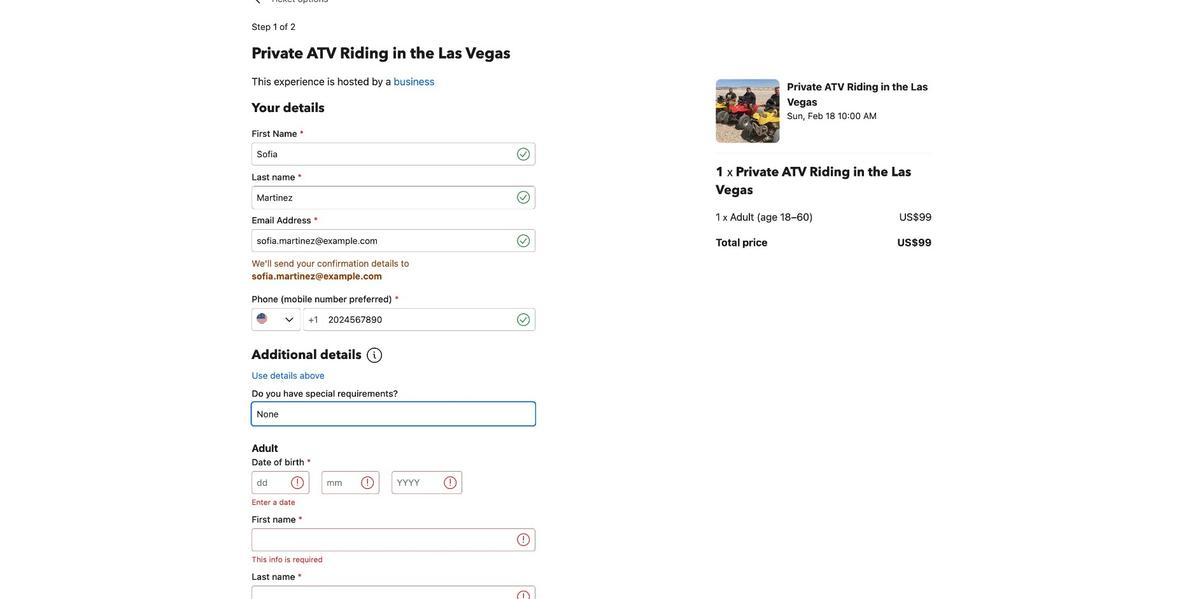 Task type: vqa. For each thing, say whether or not it's contained in the screenshot.
center
no



Task type: describe. For each thing, give the bounding box(es) containing it.
mm field
[[322, 471, 359, 494]]



Task type: locate. For each thing, give the bounding box(es) containing it.
Phone (mobile number preferred) telephone field
[[323, 308, 515, 331]]

None email field
[[252, 229, 515, 252]]

dd field
[[252, 471, 289, 494]]

YYYY field
[[392, 471, 442, 494]]

alert
[[252, 554, 535, 566]]

None field
[[252, 143, 515, 166], [252, 186, 515, 209], [252, 403, 535, 425], [252, 529, 515, 552], [252, 586, 515, 599], [252, 143, 515, 166], [252, 186, 515, 209], [252, 403, 535, 425], [252, 529, 515, 552], [252, 586, 515, 599]]



